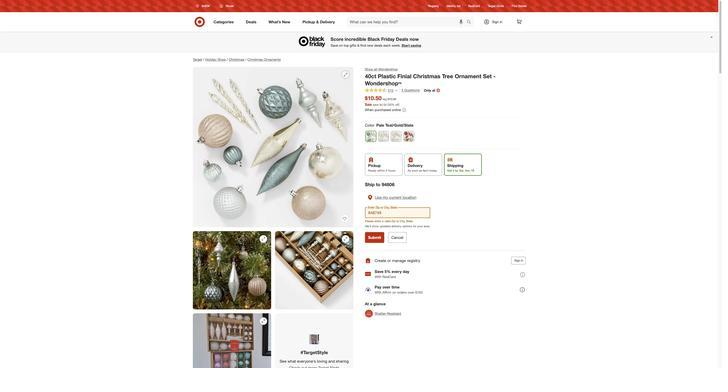 Task type: describe. For each thing, give the bounding box(es) containing it.
current
[[390, 195, 402, 200]]

delivery inside delivery as soon as 6pm today
[[408, 163, 423, 168]]

at a glance
[[365, 302, 386, 307]]

in inside button
[[521, 259, 524, 263]]

within
[[378, 169, 385, 173]]

my
[[383, 195, 388, 200]]

save inside the save 5% every day with redcard
[[375, 269, 384, 274]]

state
[[406, 219, 413, 223]]

score
[[331, 36, 344, 42]]

and
[[329, 359, 335, 364]]

for
[[413, 225, 417, 228]]

pinole
[[226, 4, 234, 8]]

2
[[386, 169, 388, 173]]

$
[[380, 103, 381, 107]]

0 vertical spatial in
[[500, 20, 503, 24]]

6pm
[[423, 169, 429, 173]]

target circle link
[[488, 4, 504, 8]]

top
[[344, 43, 349, 47]]

shatter-resistant button
[[365, 309, 402, 319]]

christmas inside shop all wondershop 40ct plastic finial christmas tree ornament set - wondershop™
[[414, 73, 441, 80]]

pickup for &
[[303, 19, 315, 24]]

find
[[361, 43, 366, 47]]

see
[[280, 359, 287, 364]]

holiday
[[205, 57, 217, 62]]

ship to 94806
[[365, 182, 395, 187]]

1 horizontal spatial christmas
[[248, 57, 263, 62]]

at
[[433, 88, 436, 92]]

with inside the save 5% every day with redcard
[[375, 275, 382, 279]]

new
[[282, 19, 290, 24]]

enter
[[375, 219, 382, 223]]

215 link
[[365, 88, 399, 94]]

weekly ad
[[447, 4, 461, 8]]

please enter a valid zip or city, state we'll show updated delivery options for your area.
[[365, 219, 431, 228]]

updated
[[380, 225, 391, 228]]

target circle
[[488, 4, 504, 8]]

1 vertical spatial over
[[408, 290, 415, 295]]

questions
[[405, 88, 420, 92]]

cancel button
[[389, 232, 407, 243]]

pickup & delivery
[[303, 19, 335, 24]]

resistant
[[387, 312, 402, 316]]

pink/champagne image
[[391, 131, 402, 142]]

sign in link
[[480, 17, 510, 27]]

deals
[[375, 43, 383, 47]]

0 horizontal spatial deals
[[246, 19, 257, 24]]

options
[[403, 225, 412, 228]]

0 horizontal spatial over
[[383, 285, 391, 290]]

see what everyone's loving and sharing
[[280, 359, 349, 364]]

94806 button
[[193, 2, 215, 10]]

image gallery element
[[193, 67, 354, 368]]

a inside please enter a valid zip or city, state we'll show updated delivery options for your area.
[[382, 219, 384, 223]]

$15.00
[[388, 97, 397, 101]]

2 / from the left
[[227, 57, 228, 62]]

weekly ad link
[[447, 4, 461, 8]]

40ct plastic finial christmas tree ornament set - wondershop™, 3 of 7 image
[[275, 231, 354, 310]]

sign in button
[[512, 257, 526, 265]]

friday
[[381, 36, 395, 42]]

1 / from the left
[[203, 57, 204, 62]]

every
[[392, 269, 402, 274]]

stores
[[518, 4, 527, 8]]

finial
[[398, 73, 412, 80]]

-
[[494, 73, 496, 80]]

ornament
[[455, 73, 482, 80]]

pinole button
[[217, 2, 237, 10]]

glance
[[374, 302, 386, 307]]

saving
[[411, 43, 421, 47]]

find
[[512, 4, 518, 8]]

loving
[[317, 359, 327, 364]]

shipping
[[448, 163, 464, 168]]

#targetstyle preview 1 image
[[310, 335, 319, 345]]

new
[[367, 43, 374, 47]]

score incredible black friday deals now save on top gifts & find new deals each week. start saving
[[331, 36, 421, 47]]

delivery
[[392, 225, 402, 228]]

shop inside shop all wondershop 40ct plastic finial christmas tree ornament set - wondershop™
[[365, 67, 373, 71]]

save
[[373, 103, 379, 107]]

what's new link
[[265, 17, 297, 27]]

ad
[[457, 4, 461, 8]]

215
[[388, 88, 394, 92]]

orders
[[397, 290, 407, 295]]

color pale teal/gold/slate
[[365, 123, 414, 128]]

target for target circle
[[488, 4, 496, 8]]

what's
[[269, 19, 281, 24]]

$10.50 reg $15.00 sale save $ 4.50 ( 30 % off )
[[365, 95, 400, 107]]

nov
[[465, 169, 471, 173]]

(
[[388, 103, 389, 107]]

now
[[410, 36, 419, 42]]

location
[[403, 195, 417, 200]]

when purchased online
[[365, 108, 401, 112]]

shop all wondershop 40ct plastic finial christmas tree ornament set - wondershop™
[[365, 67, 496, 87]]

each
[[384, 43, 391, 47]]

holiday shop link
[[205, 57, 226, 62]]

sale
[[365, 102, 372, 107]]

start
[[402, 43, 410, 47]]

show
[[372, 225, 379, 228]]

all
[[374, 67, 378, 71]]

or inside please enter a valid zip or city, state we'll show updated delivery options for your area.
[[397, 219, 399, 223]]

photo from @gala_mk85, 4 of 7 image
[[193, 314, 271, 368]]

0 horizontal spatial sign
[[492, 20, 499, 24]]

1 horizontal spatial 94806
[[382, 182, 395, 187]]

search button
[[465, 17, 477, 28]]

target / holiday shop / christmas / christmas ornaments
[[193, 57, 281, 62]]

set
[[483, 73, 492, 80]]

use my current location link
[[365, 191, 431, 204]]

search
[[465, 20, 477, 25]]

shipping get it by sat, nov 18
[[448, 163, 475, 173]]

as
[[408, 169, 411, 173]]

What can we help you find? suggestions appear below search field
[[347, 17, 468, 27]]

by
[[456, 169, 459, 173]]

40ct plastic finial christmas tree ornament set - wondershop™, 2 of 7 image
[[193, 231, 271, 310]]



Task type: locate. For each thing, give the bounding box(es) containing it.
shop right holiday
[[218, 57, 226, 62]]

None text field
[[365, 208, 431, 218]]

$10.50
[[365, 95, 382, 102]]

0 horizontal spatial christmas
[[229, 57, 244, 62]]

redcard
[[469, 4, 480, 8], [383, 275, 396, 279]]

delivery up soon
[[408, 163, 423, 168]]

1 vertical spatial &
[[358, 43, 360, 47]]

1 horizontal spatial in
[[521, 259, 524, 263]]

1 horizontal spatial over
[[408, 290, 415, 295]]

when
[[365, 108, 374, 112]]

redcard down 5%
[[383, 275, 396, 279]]

1 horizontal spatial deals
[[396, 36, 409, 42]]

deals inside the score incredible black friday deals now save on top gifts & find new deals each week. start saving
[[396, 36, 409, 42]]

use
[[375, 195, 382, 200]]

1 horizontal spatial on
[[393, 290, 397, 295]]

only at
[[424, 88, 436, 92]]

0 horizontal spatial on
[[339, 43, 343, 47]]

0 vertical spatial delivery
[[320, 19, 335, 24]]

1 vertical spatial in
[[521, 259, 524, 263]]

1 horizontal spatial or
[[397, 219, 399, 223]]

0 horizontal spatial shop
[[218, 57, 226, 62]]

0 vertical spatial deals
[[246, 19, 257, 24]]

/ right christmas link
[[245, 57, 247, 62]]

/ left christmas link
[[227, 57, 228, 62]]

target left circle
[[488, 4, 496, 8]]

redcard inside the save 5% every day with redcard
[[383, 275, 396, 279]]

deals up start
[[396, 36, 409, 42]]

sat,
[[460, 169, 465, 173]]

1 horizontal spatial target
[[488, 4, 496, 8]]

1 vertical spatial sign
[[515, 259, 521, 263]]

2 horizontal spatial /
[[245, 57, 247, 62]]

manage
[[392, 258, 406, 263]]

submit button
[[365, 232, 385, 243]]

save left 5%
[[375, 269, 384, 274]]

0 vertical spatial sign
[[492, 20, 499, 24]]

0 horizontal spatial redcard
[[383, 275, 396, 279]]

categories link
[[210, 17, 240, 27]]

delivery
[[320, 19, 335, 24], [408, 163, 423, 168]]

save 5% every day with redcard
[[375, 269, 410, 279]]

as
[[419, 169, 423, 173]]

a right at
[[370, 302, 373, 307]]

soon
[[412, 169, 419, 173]]

hours
[[389, 169, 396, 173]]

& inside the score incredible black friday deals now save on top gifts & find new deals each week. start saving
[[358, 43, 360, 47]]

a
[[382, 219, 384, 223], [370, 302, 373, 307]]

0 horizontal spatial delivery
[[320, 19, 335, 24]]

delivery as soon as 6pm today
[[408, 163, 437, 173]]

sign
[[492, 20, 499, 24], [515, 259, 521, 263]]

create
[[375, 258, 387, 263]]

1 horizontal spatial shop
[[365, 67, 373, 71]]

4.50
[[381, 103, 387, 107]]

1 vertical spatial shop
[[365, 67, 373, 71]]

pickup for ready
[[368, 163, 381, 168]]

0 vertical spatial 94806
[[202, 4, 210, 8]]

or right zip
[[397, 219, 399, 223]]

pickup right new
[[303, 19, 315, 24]]

3 / from the left
[[245, 57, 247, 62]]

1 vertical spatial redcard
[[383, 275, 396, 279]]

over up affirm
[[383, 285, 391, 290]]

0 horizontal spatial /
[[203, 57, 204, 62]]

target for target / holiday shop / christmas / christmas ornaments
[[193, 57, 202, 62]]

on left top
[[339, 43, 343, 47]]

1 vertical spatial delivery
[[408, 163, 423, 168]]

deals
[[246, 19, 257, 24], [396, 36, 409, 42]]

1 with from the top
[[375, 275, 382, 279]]

reg
[[383, 97, 387, 101]]

1 vertical spatial on
[[393, 290, 397, 295]]

zip
[[392, 219, 396, 223]]

1 vertical spatial target
[[193, 57, 202, 62]]

on down 'time'
[[393, 290, 397, 295]]

ornaments
[[264, 57, 281, 62]]

christmas right 'holiday shop' link
[[229, 57, 244, 62]]

30
[[389, 103, 392, 107]]

40ct plastic finial christmas tree ornament set - wondershop™, 1 of 7 image
[[193, 67, 354, 228]]

save inside the score incredible black friday deals now save on top gifts & find new deals each week. start saving
[[331, 43, 338, 47]]

over left $100 on the bottom of the page
[[408, 290, 415, 295]]

1 horizontal spatial sign in
[[515, 259, 524, 263]]

gifts
[[350, 43, 357, 47]]

0 vertical spatial or
[[397, 219, 399, 223]]

pay over time with affirm on orders over $100
[[375, 285, 423, 295]]

0 horizontal spatial &
[[316, 19, 319, 24]]

it
[[453, 169, 455, 173]]

1 vertical spatial pickup
[[368, 163, 381, 168]]

94806 right to at right
[[382, 182, 395, 187]]

christmas ornaments link
[[248, 57, 281, 62]]

0 vertical spatial target
[[488, 4, 496, 8]]

we'll
[[365, 225, 371, 228]]

weekly
[[447, 4, 456, 8]]

pickup up ready
[[368, 163, 381, 168]]

40ct
[[365, 73, 377, 80]]

what
[[288, 359, 296, 364]]

save down score
[[331, 43, 338, 47]]

delivery up score
[[320, 19, 335, 24]]

create or manage registry
[[375, 258, 421, 263]]

registry link
[[428, 4, 439, 8]]

1 horizontal spatial sign
[[515, 259, 521, 263]]

only
[[424, 88, 432, 92]]

tree
[[442, 73, 454, 80]]

0 vertical spatial pickup
[[303, 19, 315, 24]]

1 horizontal spatial delivery
[[408, 163, 423, 168]]

deals link
[[242, 17, 263, 27]]

submit
[[368, 235, 382, 240]]

with inside pay over time with affirm on orders over $100
[[375, 290, 382, 295]]

with up pay
[[375, 275, 382, 279]]

shatter-resistant
[[375, 312, 402, 316]]

circle
[[497, 4, 504, 8]]

time
[[392, 285, 400, 290]]

1 vertical spatial 94806
[[382, 182, 395, 187]]

1 vertical spatial sign in
[[515, 259, 524, 263]]

0 vertical spatial shop
[[218, 57, 226, 62]]

0 vertical spatial &
[[316, 19, 319, 24]]

2 with from the top
[[375, 290, 382, 295]]

0 vertical spatial save
[[331, 43, 338, 47]]

1 horizontal spatial pickup
[[368, 163, 381, 168]]

at
[[365, 302, 369, 307]]

shop left all
[[365, 67, 373, 71]]

0 horizontal spatial save
[[331, 43, 338, 47]]

0 vertical spatial on
[[339, 43, 343, 47]]

1 vertical spatial or
[[388, 258, 391, 263]]

color
[[365, 123, 375, 128]]

1 vertical spatial deals
[[396, 36, 409, 42]]

1 horizontal spatial redcard
[[469, 4, 480, 8]]

pickup inside pickup ready within 2 hours
[[368, 163, 381, 168]]

1 vertical spatial a
[[370, 302, 373, 307]]

incredible
[[345, 36, 367, 42]]

candy champagne image
[[379, 131, 389, 142]]

1 horizontal spatial a
[[382, 219, 384, 223]]

with down pay
[[375, 290, 382, 295]]

)
[[399, 103, 400, 107]]

3
[[402, 88, 404, 92]]

1 vertical spatial with
[[375, 290, 382, 295]]

a left valid
[[382, 219, 384, 223]]

0 horizontal spatial sign in
[[492, 20, 503, 24]]

off
[[396, 103, 399, 107]]

on inside pay over time with affirm on orders over $100
[[393, 290, 397, 295]]

teal/gold/slate
[[386, 123, 414, 128]]

0 vertical spatial sign in
[[492, 20, 503, 24]]

2 horizontal spatial christmas
[[414, 73, 441, 80]]

red/green/gold image
[[404, 131, 414, 142]]

or right create
[[388, 258, 391, 263]]

target left holiday
[[193, 57, 202, 62]]

3 questions
[[402, 88, 420, 92]]

0 horizontal spatial pickup
[[303, 19, 315, 24]]

0 horizontal spatial a
[[370, 302, 373, 307]]

1 horizontal spatial /
[[227, 57, 228, 62]]

1 horizontal spatial &
[[358, 43, 360, 47]]

redcard link
[[469, 4, 480, 8]]

sign in inside button
[[515, 259, 524, 263]]

0 horizontal spatial or
[[388, 258, 391, 263]]

your
[[418, 225, 423, 228]]

94806 left pinole 'dropdown button'
[[202, 4, 210, 8]]

categories
[[214, 19, 234, 24]]

0 horizontal spatial 94806
[[202, 4, 210, 8]]

christmas link
[[229, 57, 244, 62]]

$100
[[416, 290, 423, 295]]

pickup
[[303, 19, 315, 24], [368, 163, 381, 168]]

week.
[[392, 43, 401, 47]]

cancel
[[392, 235, 404, 240]]

deals left what's
[[246, 19, 257, 24]]

0 horizontal spatial target
[[193, 57, 202, 62]]

over
[[383, 285, 391, 290], [408, 290, 415, 295]]

sign inside button
[[515, 259, 521, 263]]

/ right target link
[[203, 57, 204, 62]]

0 vertical spatial with
[[375, 275, 382, 279]]

on inside the score incredible black friday deals now save on top gifts & find new deals each week. start saving
[[339, 43, 343, 47]]

purchased
[[375, 108, 391, 112]]

94806 inside dropdown button
[[202, 4, 210, 8]]

day
[[403, 269, 410, 274]]

christmas left the ornaments
[[248, 57, 263, 62]]

0 horizontal spatial in
[[500, 20, 503, 24]]

0 vertical spatial redcard
[[469, 4, 480, 8]]

redcard right 'ad'
[[469, 4, 480, 8]]

christmas up only
[[414, 73, 441, 80]]

0 vertical spatial a
[[382, 219, 384, 223]]

0 vertical spatial over
[[383, 285, 391, 290]]

valid
[[385, 219, 391, 223]]

city,
[[400, 219, 406, 223]]

pale teal/gold/slate image
[[366, 131, 376, 142]]

shatter-
[[375, 312, 387, 316]]

to
[[376, 182, 381, 187]]

1 horizontal spatial save
[[375, 269, 384, 274]]

wondershop™
[[365, 80, 402, 87]]

1 vertical spatial save
[[375, 269, 384, 274]]

/
[[203, 57, 204, 62], [227, 57, 228, 62], [245, 57, 247, 62]]



Task type: vqa. For each thing, say whether or not it's contained in the screenshot.
Score
yes



